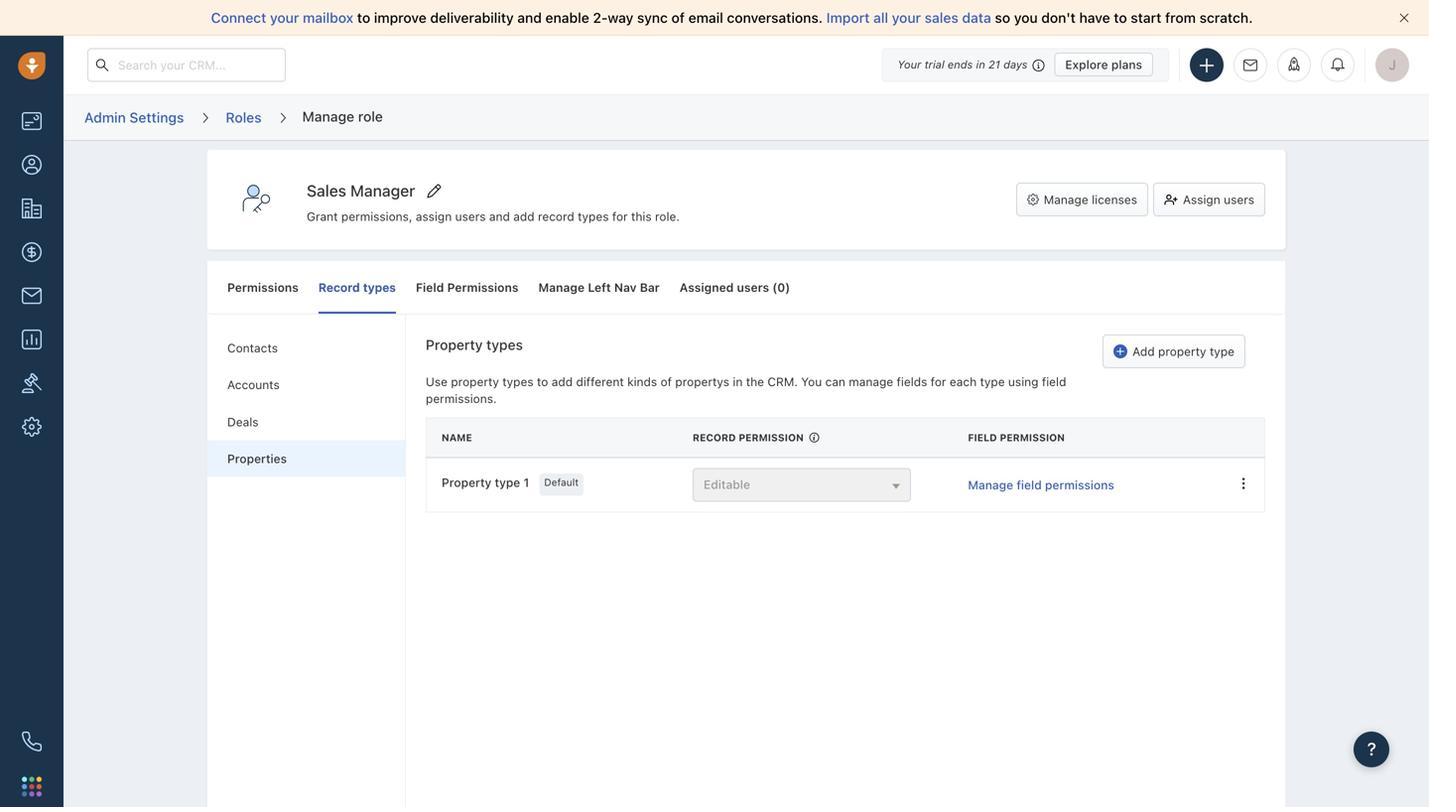Task type: locate. For each thing, give the bounding box(es) containing it.
explore plans
[[1066, 58, 1143, 71]]

and
[[518, 9, 542, 26], [489, 210, 510, 224]]

permissions
[[1046, 478, 1115, 492]]

sales
[[925, 9, 959, 26]]

property down name
[[442, 476, 492, 490]]

1 horizontal spatial to
[[537, 375, 548, 389]]

users right assign at the top of the page
[[1224, 193, 1255, 207]]

for
[[613, 210, 628, 224], [931, 375, 947, 389]]

property
[[1159, 345, 1207, 358], [451, 375, 499, 389]]

close image
[[1400, 13, 1410, 23]]

1 horizontal spatial and
[[518, 9, 542, 26]]

1 vertical spatial property
[[442, 476, 492, 490]]

to for use property types to add different kinds of propertys in the crm. you can manage fields for each type using field permissions.
[[537, 375, 548, 389]]

users right assign on the top of the page
[[455, 210, 486, 224]]

admin settings
[[84, 109, 184, 125]]

add property type
[[1133, 345, 1235, 358]]

1 vertical spatial add
[[552, 375, 573, 389]]

sales
[[307, 181, 347, 200]]

types down property types at top left
[[503, 375, 534, 389]]

to
[[357, 9, 371, 26], [1114, 9, 1128, 26], [537, 375, 548, 389]]

types
[[578, 210, 609, 224], [363, 281, 396, 294], [487, 337, 523, 353], [503, 375, 534, 389]]

0 horizontal spatial in
[[733, 375, 743, 389]]

in left 21
[[977, 58, 986, 71]]

type right the each
[[981, 375, 1005, 389]]

field down field permission
[[1017, 478, 1042, 492]]

1 horizontal spatial add
[[552, 375, 573, 389]]

permissions
[[227, 281, 299, 294], [447, 281, 519, 294]]

properties
[[227, 452, 287, 466]]

type right "add"
[[1210, 345, 1235, 358]]

0 horizontal spatial permission
[[739, 432, 804, 443]]

connect
[[211, 9, 266, 26]]

to right mailbox
[[357, 9, 371, 26]]

0 vertical spatial type
[[1210, 345, 1235, 358]]

0 vertical spatial users
[[1224, 193, 1255, 207]]

your right all
[[892, 9, 922, 26]]

users left (
[[737, 281, 770, 294]]

type inside the use property types to add different kinds of propertys in the crm. you can manage fields for each type using field permissions.
[[981, 375, 1005, 389]]

each
[[950, 375, 977, 389]]

1 horizontal spatial your
[[892, 9, 922, 26]]

freshworks switcher image
[[22, 777, 42, 797]]

add inside the use property types to add different kinds of propertys in the crm. you can manage fields for each type using field permissions.
[[552, 375, 573, 389]]

1 permission from the left
[[739, 432, 804, 443]]

2 horizontal spatial to
[[1114, 9, 1128, 26]]

your
[[898, 58, 922, 71]]

property inside the use property types to add different kinds of propertys in the crm. you can manage fields for each type using field permissions.
[[451, 375, 499, 389]]

field
[[1042, 375, 1067, 389], [1017, 478, 1042, 492]]

permission left the permission applies to all propertys created in this type image
[[739, 432, 804, 443]]

1 horizontal spatial permission
[[1000, 432, 1065, 443]]

0 horizontal spatial permissions
[[227, 281, 299, 294]]

the permission applies to all propertys created in this type image
[[810, 432, 820, 443]]

2 horizontal spatial users
[[1224, 193, 1255, 207]]

1 horizontal spatial in
[[977, 58, 986, 71]]

types right 'record'
[[578, 210, 609, 224]]

add left 'record'
[[514, 210, 535, 224]]

deals
[[227, 415, 259, 429]]

1 vertical spatial users
[[455, 210, 486, 224]]

manage field permissions link
[[968, 478, 1115, 492]]

0 vertical spatial property
[[426, 337, 483, 353]]

2 permission from the left
[[1000, 432, 1065, 443]]

property right "add"
[[1159, 345, 1207, 358]]

using
[[1009, 375, 1039, 389]]

admin
[[84, 109, 126, 125]]

0 vertical spatial property
[[1159, 345, 1207, 358]]

0 horizontal spatial property
[[451, 375, 499, 389]]

ends
[[948, 58, 973, 71]]

1 horizontal spatial permissions
[[447, 281, 519, 294]]

0 horizontal spatial for
[[613, 210, 628, 224]]

property
[[426, 337, 483, 353], [442, 476, 492, 490]]

2 your from the left
[[892, 9, 922, 26]]

add
[[1133, 345, 1155, 358]]

property up use
[[426, 337, 483, 353]]

manage left licenses
[[1044, 193, 1089, 207]]

0 horizontal spatial type
[[495, 476, 521, 490]]

permission
[[739, 432, 804, 443], [1000, 432, 1065, 443]]

manage
[[302, 108, 355, 124], [1044, 193, 1089, 207], [539, 281, 585, 294], [968, 478, 1014, 492]]

1 vertical spatial in
[[733, 375, 743, 389]]

for left this
[[613, 210, 628, 224]]

1 horizontal spatial users
[[737, 281, 770, 294]]

0 vertical spatial for
[[613, 210, 628, 224]]

your
[[270, 9, 299, 26], [892, 9, 922, 26]]

0 horizontal spatial your
[[270, 9, 299, 26]]

permissions right field
[[447, 281, 519, 294]]

bar
[[640, 281, 660, 294]]

field permissions
[[416, 281, 519, 294]]

0 horizontal spatial users
[[455, 210, 486, 224]]

use
[[426, 375, 448, 389]]

field right the using
[[1042, 375, 1067, 389]]

in
[[977, 58, 986, 71], [733, 375, 743, 389]]

0 vertical spatial and
[[518, 9, 542, 26]]

property for type
[[1159, 345, 1207, 358]]

add left different
[[552, 375, 573, 389]]

type left the 1
[[495, 476, 521, 490]]

to left different
[[537, 375, 548, 389]]

types inside the use property types to add different kinds of propertys in the crm. you can manage fields for each type using field permissions.
[[503, 375, 534, 389]]

1 vertical spatial property
[[451, 375, 499, 389]]

assign users
[[1184, 193, 1255, 207]]

your left mailbox
[[270, 9, 299, 26]]

you
[[802, 375, 822, 389]]

manage left 'left'
[[539, 281, 585, 294]]

1 horizontal spatial property
[[1159, 345, 1207, 358]]

deliverability
[[430, 9, 514, 26]]

don't
[[1042, 9, 1076, 26]]

permission up manage field permissions link
[[1000, 432, 1065, 443]]

2-
[[593, 9, 608, 26]]

contacts
[[227, 341, 278, 355]]

1 horizontal spatial type
[[981, 375, 1005, 389]]

assign
[[1184, 193, 1221, 207]]

manage left nav bar link
[[539, 261, 660, 314]]

of inside the use property types to add different kinds of propertys in the crm. you can manage fields for each type using field permissions.
[[661, 375, 672, 389]]

in left the
[[733, 375, 743, 389]]

licenses
[[1092, 193, 1138, 207]]

of right the kinds
[[661, 375, 672, 389]]

2 vertical spatial users
[[737, 281, 770, 294]]

to inside the use property types to add different kinds of propertys in the crm. you can manage fields for each type using field permissions.
[[537, 375, 548, 389]]

manage inside manage left nav bar 'link'
[[539, 281, 585, 294]]

to left the start in the right of the page
[[1114, 9, 1128, 26]]

data
[[963, 9, 992, 26]]

add
[[514, 210, 535, 224], [552, 375, 573, 389]]

start
[[1131, 9, 1162, 26]]

propertys
[[676, 375, 730, 389]]

manage down field
[[968, 478, 1014, 492]]

assigned users ( 0 )
[[680, 281, 791, 294]]

0 vertical spatial field
[[1042, 375, 1067, 389]]

permissions.
[[426, 392, 497, 406]]

0 horizontal spatial and
[[489, 210, 510, 224]]

and left 'record'
[[489, 210, 510, 224]]

0 vertical spatial add
[[514, 210, 535, 224]]

field permission
[[968, 432, 1065, 443]]

enable
[[546, 9, 590, 26]]

mailbox
[[303, 9, 354, 26]]

permissions up contacts
[[227, 281, 299, 294]]

users
[[1224, 193, 1255, 207], [455, 210, 486, 224], [737, 281, 770, 294]]

1 vertical spatial of
[[661, 375, 672, 389]]

import
[[827, 9, 870, 26]]

1 vertical spatial type
[[981, 375, 1005, 389]]

0 horizontal spatial to
[[357, 9, 371, 26]]

property inside button
[[1159, 345, 1207, 358]]

editable
[[704, 477, 751, 491]]

record types
[[319, 281, 396, 294]]

manage role
[[302, 108, 383, 124]]

2 horizontal spatial type
[[1210, 345, 1235, 358]]

role.
[[655, 210, 680, 224]]

and left the enable
[[518, 9, 542, 26]]

roles link
[[225, 102, 263, 133]]

manage left nav bar
[[539, 281, 660, 294]]

1 vertical spatial for
[[931, 375, 947, 389]]

manage
[[849, 375, 894, 389]]

users inside button
[[1224, 193, 1255, 207]]

kinds
[[628, 375, 658, 389]]

property up 'permissions.'
[[451, 375, 499, 389]]

different
[[576, 375, 624, 389]]

assigned
[[680, 281, 734, 294]]

Search your CRM... text field
[[87, 48, 286, 82]]

for left the each
[[931, 375, 947, 389]]

settings
[[130, 109, 184, 125]]

manage left role
[[302, 108, 355, 124]]

manage inside button
[[1044, 193, 1089, 207]]

default
[[544, 477, 579, 488]]

name
[[442, 432, 472, 443]]

what's new image
[[1288, 57, 1302, 71]]

record
[[319, 281, 360, 294]]

1 horizontal spatial for
[[931, 375, 947, 389]]

of right sync
[[672, 9, 685, 26]]

1 vertical spatial and
[[489, 210, 510, 224]]



Task type: describe. For each thing, give the bounding box(es) containing it.
0 vertical spatial in
[[977, 58, 986, 71]]

all
[[874, 9, 889, 26]]

field permissions link
[[416, 261, 519, 314]]

connect your mailbox to improve deliverability and enable 2-way sync of email conversations. import all your sales data so you don't have to start from scratch.
[[211, 9, 1254, 26]]

manage for manage role
[[302, 108, 355, 124]]

accounts
[[227, 378, 280, 392]]

explore plans link
[[1055, 53, 1154, 76]]

field inside the use property types to add different kinds of propertys in the crm. you can manage fields for each type using field permissions.
[[1042, 375, 1067, 389]]

from
[[1166, 9, 1196, 26]]

add property type button
[[1103, 335, 1246, 368]]

have
[[1080, 9, 1111, 26]]

this
[[631, 210, 652, 224]]

email
[[689, 9, 724, 26]]

to for connect your mailbox to improve deliverability and enable 2-way sync of email conversations. import all your sales data so you don't have to start from scratch.
[[357, 9, 371, 26]]

types right record
[[363, 281, 396, 294]]

fields
[[897, 375, 928, 389]]

editable button
[[693, 468, 912, 502]]

2 permissions from the left
[[447, 281, 519, 294]]

days
[[1004, 58, 1028, 71]]

manage licenses
[[1044, 193, 1138, 207]]

left
[[588, 281, 611, 294]]

field
[[968, 432, 998, 443]]

use property types to add different kinds of propertys in the crm. you can manage fields for each type using field permissions.
[[426, 375, 1067, 406]]

grant
[[307, 210, 338, 224]]

your trial ends in 21 days
[[898, 58, 1028, 71]]

sync
[[637, 9, 668, 26]]

way
[[608, 9, 634, 26]]

record
[[693, 432, 736, 443]]

plans
[[1112, 58, 1143, 71]]

manage for manage left nav bar
[[539, 281, 585, 294]]

(
[[773, 281, 778, 294]]

nav
[[614, 281, 637, 294]]

send email image
[[1244, 59, 1258, 72]]

manage for manage licenses
[[1044, 193, 1089, 207]]

properties image
[[22, 373, 42, 393]]

assign
[[416, 210, 452, 224]]

)
[[786, 281, 791, 294]]

0 vertical spatial of
[[672, 9, 685, 26]]

manage field permissions
[[968, 478, 1115, 492]]

trial
[[925, 58, 945, 71]]

1
[[524, 476, 530, 490]]

record types link
[[319, 261, 396, 314]]

grant permissions, assign users and add record types for this role.
[[307, 210, 680, 224]]

users for assigned users ( 0 )
[[737, 281, 770, 294]]

permissions link
[[227, 261, 299, 314]]

in inside the use property types to add different kinds of propertys in the crm. you can manage fields for each type using field permissions.
[[733, 375, 743, 389]]

phone element
[[12, 722, 52, 762]]

1 permissions from the left
[[227, 281, 299, 294]]

so
[[995, 9, 1011, 26]]

manager
[[351, 181, 415, 200]]

field
[[416, 281, 444, 294]]

property types
[[426, 337, 523, 353]]

2 vertical spatial type
[[495, 476, 521, 490]]

role
[[358, 108, 383, 124]]

permission for field permission
[[1000, 432, 1065, 443]]

permissions,
[[341, 210, 413, 224]]

assign users button
[[1154, 183, 1266, 216]]

permission for record permission
[[739, 432, 804, 443]]

the
[[746, 375, 765, 389]]

manage for manage field permissions
[[968, 478, 1014, 492]]

21
[[989, 58, 1001, 71]]

property for property type 1
[[442, 476, 492, 490]]

improve
[[374, 9, 427, 26]]

record permission
[[693, 432, 804, 443]]

type inside button
[[1210, 345, 1235, 358]]

scratch.
[[1200, 9, 1254, 26]]

manage licenses button
[[1017, 183, 1149, 216]]

1 your from the left
[[270, 9, 299, 26]]

1 vertical spatial field
[[1017, 478, 1042, 492]]

record
[[538, 210, 575, 224]]

property type 1
[[442, 476, 530, 490]]

import all your sales data link
[[827, 9, 995, 26]]

can
[[826, 375, 846, 389]]

0 horizontal spatial add
[[514, 210, 535, 224]]

users for assign users
[[1224, 193, 1255, 207]]

crm.
[[768, 375, 798, 389]]

explore
[[1066, 58, 1109, 71]]

you
[[1015, 9, 1038, 26]]

admin settings link
[[83, 102, 185, 133]]

conversations.
[[727, 9, 823, 26]]

property for property types
[[426, 337, 483, 353]]

property for types
[[451, 375, 499, 389]]

for inside the use property types to add different kinds of propertys in the crm. you can manage fields for each type using field permissions.
[[931, 375, 947, 389]]

sales manager
[[307, 181, 415, 200]]

types down field permissions link
[[487, 337, 523, 353]]

connect your mailbox link
[[211, 9, 357, 26]]

phone image
[[22, 732, 42, 752]]



Task type: vqa. For each thing, say whether or not it's contained in the screenshot.
The
yes



